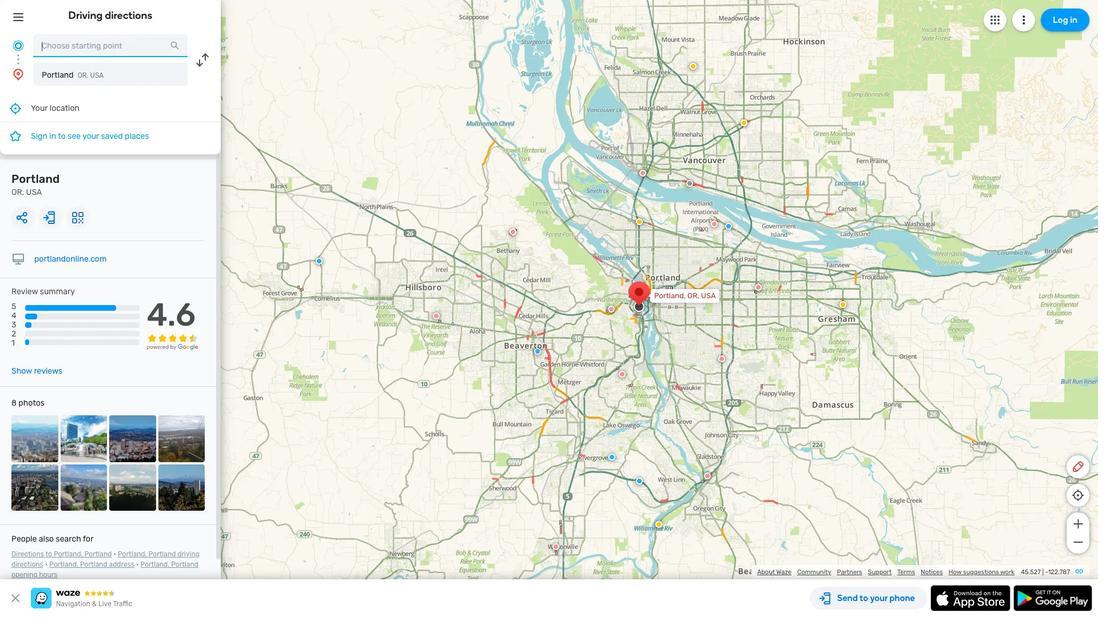 Task type: vqa. For each thing, say whether or not it's contained in the screenshot.
Community link
yes



Task type: describe. For each thing, give the bounding box(es) containing it.
waze
[[777, 569, 792, 577]]

navigation & live traffic
[[56, 601, 132, 609]]

-
[[1046, 569, 1048, 577]]

0 vertical spatial road closed image
[[640, 170, 646, 177]]

how
[[949, 569, 962, 577]]

0 horizontal spatial usa
[[26, 188, 42, 197]]

portlandonline.com
[[34, 255, 107, 264]]

for
[[83, 535, 94, 545]]

portland, portland driving directions
[[11, 551, 200, 569]]

image 6 of portland, portland image
[[60, 465, 107, 511]]

police image
[[534, 348, 541, 355]]

computer image
[[11, 253, 25, 267]]

|
[[1043, 569, 1044, 577]]

0 vertical spatial portland or, usa
[[42, 70, 104, 80]]

0 vertical spatial hazard image
[[636, 219, 643, 225]]

portlandonline.com link
[[34, 255, 107, 264]]

partners
[[837, 569, 862, 577]]

support link
[[868, 569, 892, 577]]

portland, portland driving directions link
[[11, 551, 200, 569]]

opening
[[11, 572, 37, 580]]

portland, for portland, portland driving directions
[[118, 551, 147, 559]]

community link
[[797, 569, 831, 577]]

Choose starting point text field
[[33, 34, 188, 57]]

1 vertical spatial portland or, usa
[[11, 172, 60, 197]]

directions
[[11, 551, 44, 559]]

45.527 | -122.787
[[1021, 569, 1070, 577]]

terms link
[[898, 569, 915, 577]]

live
[[98, 601, 111, 609]]

show reviews
[[11, 367, 62, 376]]

portland inside portland, portland opening hours
[[171, 561, 198, 569]]

2 horizontal spatial hazard image
[[840, 301, 847, 308]]

portland, portland address link
[[49, 561, 134, 569]]

pencil image
[[1071, 460, 1085, 474]]

0 vertical spatial usa
[[90, 72, 104, 80]]

image 2 of portland, portland image
[[60, 416, 107, 463]]

traffic
[[113, 601, 132, 609]]

image 8 of portland, portland image
[[158, 465, 205, 511]]

&
[[92, 601, 97, 609]]

4.6
[[147, 296, 196, 334]]

0 vertical spatial directions
[[105, 9, 152, 22]]

1 vertical spatial hazard image
[[741, 120, 748, 126]]

work
[[1001, 569, 1015, 577]]

about waze community partners support terms notices how suggestions work
[[757, 569, 1015, 577]]

review summary
[[11, 287, 75, 297]]

link image
[[1075, 567, 1084, 577]]

3
[[11, 321, 16, 330]]

image 1 of portland, portland image
[[11, 416, 58, 463]]

2
[[11, 330, 16, 339]]

navigation
[[56, 601, 90, 609]]

8
[[11, 399, 17, 408]]

address
[[109, 561, 134, 569]]

accident image
[[686, 180, 693, 187]]

current location image
[[11, 39, 25, 53]]

about
[[757, 569, 775, 577]]

portland, for portland, or, usa
[[654, 292, 686, 300]]

community
[[797, 569, 831, 577]]

x image
[[9, 592, 22, 606]]

hours
[[39, 572, 57, 580]]

2 vertical spatial or,
[[688, 292, 699, 300]]



Task type: locate. For each thing, give the bounding box(es) containing it.
reviews
[[34, 367, 62, 376]]

portland, for portland, portland address
[[49, 561, 78, 569]]

1 horizontal spatial road closed image
[[711, 221, 718, 228]]

portland or, usa down choose starting point text field
[[42, 70, 104, 80]]

usa
[[90, 72, 104, 80], [26, 188, 42, 197], [701, 292, 716, 300]]

2 vertical spatial hazard image
[[656, 522, 662, 529]]

or,
[[78, 72, 88, 80], [11, 188, 24, 197], [688, 292, 699, 300]]

4
[[11, 311, 16, 321]]

0 horizontal spatial or,
[[11, 188, 24, 197]]

road closed image
[[510, 229, 517, 236], [755, 284, 762, 291], [608, 306, 615, 313], [433, 313, 440, 320], [718, 356, 725, 363], [619, 371, 626, 378], [704, 473, 711, 480], [553, 544, 559, 551]]

driving
[[177, 551, 200, 559]]

driving directions
[[68, 9, 152, 22]]

2 horizontal spatial or,
[[688, 292, 699, 300]]

support
[[868, 569, 892, 577]]

1 vertical spatial usa
[[26, 188, 42, 197]]

zoom out image
[[1071, 536, 1085, 550]]

1 vertical spatial hazard image
[[840, 301, 847, 308]]

0 vertical spatial hazard image
[[690, 63, 697, 70]]

search
[[56, 535, 81, 545]]

0 horizontal spatial directions
[[11, 561, 43, 569]]

people also search for
[[11, 535, 94, 545]]

partners link
[[837, 569, 862, 577]]

summary
[[40, 287, 75, 297]]

2 horizontal spatial usa
[[701, 292, 716, 300]]

portland or, usa down the star icon
[[11, 172, 60, 197]]

directions inside portland, portland driving directions
[[11, 561, 43, 569]]

hazard image
[[636, 219, 643, 225], [840, 301, 847, 308], [656, 522, 662, 529]]

notices
[[921, 569, 943, 577]]

1 horizontal spatial hazard image
[[656, 522, 662, 529]]

directions down directions
[[11, 561, 43, 569]]

5 4 3 2 1
[[11, 302, 16, 349]]

hazard image
[[690, 63, 697, 70], [741, 120, 748, 126]]

to
[[45, 551, 52, 559]]

people
[[11, 535, 37, 545]]

directions to portland, portland
[[11, 551, 112, 559]]

5
[[11, 302, 16, 312]]

driving
[[68, 9, 103, 22]]

review
[[11, 287, 38, 297]]

8 photos
[[11, 399, 45, 408]]

recenter image
[[9, 102, 22, 115]]

2 vertical spatial usa
[[701, 292, 716, 300]]

portland
[[42, 70, 74, 80], [11, 172, 60, 186], [84, 551, 112, 559], [149, 551, 176, 559], [80, 561, 107, 569], [171, 561, 198, 569]]

image 3 of portland, portland image
[[109, 416, 156, 463]]

0 vertical spatial or,
[[78, 72, 88, 80]]

photos
[[18, 399, 45, 408]]

0 horizontal spatial hazard image
[[690, 63, 697, 70]]

portland, portland opening hours link
[[11, 561, 198, 580]]

directions up choose starting point text field
[[105, 9, 152, 22]]

1 horizontal spatial or,
[[78, 72, 88, 80]]

image 4 of portland, portland image
[[158, 416, 205, 463]]

portland, for portland, portland opening hours
[[140, 561, 169, 569]]

1 vertical spatial or,
[[11, 188, 24, 197]]

location image
[[11, 68, 25, 81]]

notices link
[[921, 569, 943, 577]]

portland, inside portland, portland opening hours
[[140, 561, 169, 569]]

about waze link
[[757, 569, 792, 577]]

directions
[[105, 9, 152, 22], [11, 561, 43, 569]]

star image
[[9, 129, 22, 143]]

1 horizontal spatial hazard image
[[741, 120, 748, 126]]

1 horizontal spatial usa
[[90, 72, 104, 80]]

0 horizontal spatial road closed image
[[640, 170, 646, 177]]

portland or, usa
[[42, 70, 104, 80], [11, 172, 60, 197]]

image 7 of portland, portland image
[[109, 465, 156, 511]]

portland, inside portland, portland driving directions
[[118, 551, 147, 559]]

portland inside portland, portland driving directions
[[149, 551, 176, 559]]

portland,
[[654, 292, 686, 300], [54, 551, 83, 559], [118, 551, 147, 559], [49, 561, 78, 569], [140, 561, 169, 569]]

show
[[11, 367, 32, 376]]

road closed image
[[640, 170, 646, 177], [711, 221, 718, 228]]

45.527
[[1021, 569, 1041, 577]]

police image
[[725, 223, 732, 230], [316, 258, 323, 265], [609, 454, 616, 461], [636, 478, 643, 485]]

how suggestions work link
[[949, 569, 1015, 577]]

list box
[[0, 95, 221, 154]]

terms
[[898, 569, 915, 577]]

image 5 of portland, portland image
[[11, 465, 58, 511]]

1
[[11, 339, 15, 349]]

1 vertical spatial directions
[[11, 561, 43, 569]]

zoom in image
[[1071, 518, 1085, 531]]

also
[[39, 535, 54, 545]]

1 horizontal spatial directions
[[105, 9, 152, 22]]

0 horizontal spatial hazard image
[[636, 219, 643, 225]]

1 vertical spatial road closed image
[[711, 221, 718, 228]]

portland, or, usa
[[654, 292, 716, 300]]

portland, portland opening hours
[[11, 561, 198, 580]]

portland, portland address
[[49, 561, 134, 569]]

122.787
[[1048, 569, 1070, 577]]

suggestions
[[963, 569, 999, 577]]

directions to portland, portland link
[[11, 551, 112, 559]]



